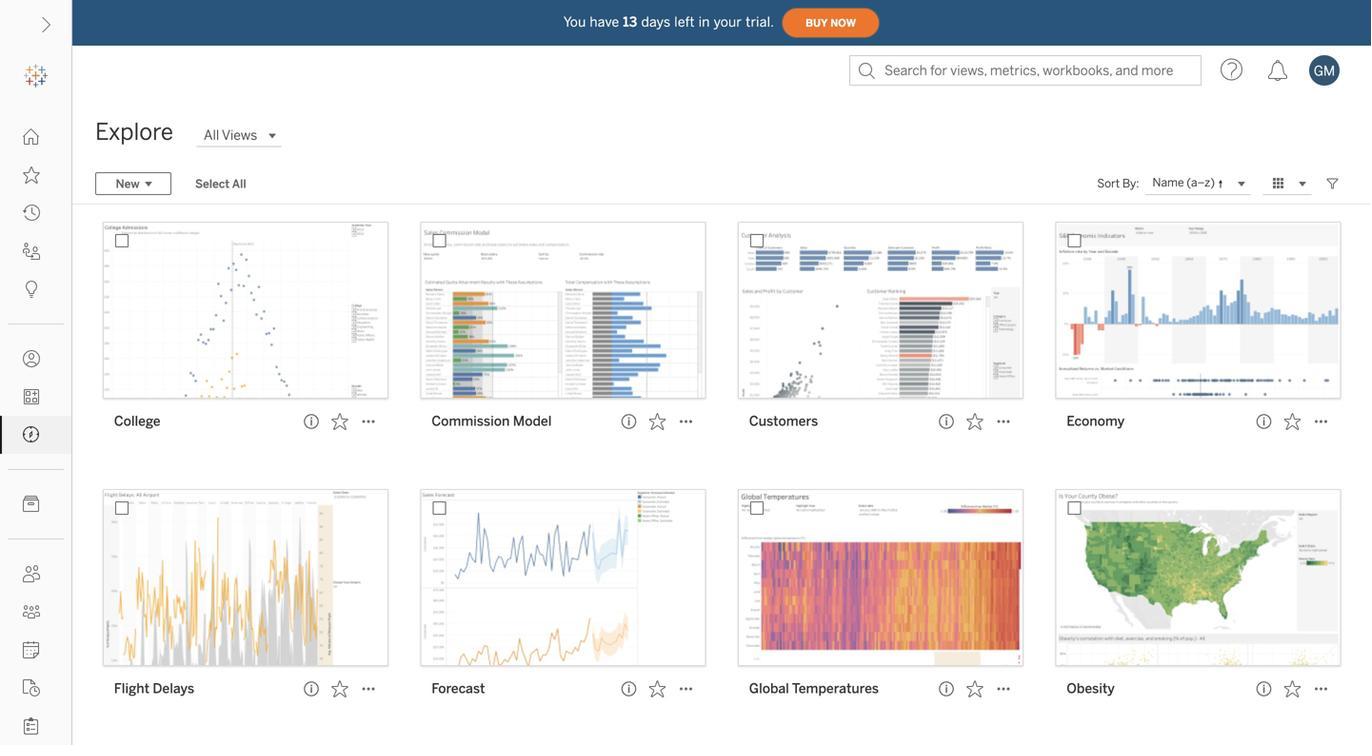 Task type: describe. For each thing, give the bounding box(es) containing it.
global
[[749, 681, 789, 697]]

temperatures
[[792, 681, 879, 697]]

commission model
[[432, 414, 552, 429]]

explore image
[[23, 427, 40, 444]]

your
[[714, 14, 742, 30]]

select
[[195, 177, 230, 191]]

name (a–z) button
[[1145, 172, 1251, 195]]

buy now button
[[782, 8, 880, 38]]

days
[[641, 14, 671, 30]]

tasks image
[[23, 718, 40, 735]]

recents image
[[23, 205, 40, 222]]

have
[[590, 14, 619, 30]]

collections image
[[23, 389, 40, 406]]

flight delays
[[114, 681, 194, 697]]

customers
[[749, 414, 818, 429]]

buy now
[[806, 17, 856, 29]]

grid view image
[[1270, 175, 1287, 192]]

in
[[699, 14, 710, 30]]

select all button
[[183, 172, 259, 195]]

Search for views, metrics, workbooks, and more text field
[[849, 55, 1202, 86]]

personal space image
[[23, 350, 40, 368]]

by:
[[1123, 177, 1139, 190]]

sort by:
[[1097, 177, 1139, 190]]

forecast
[[432, 681, 485, 697]]

all views button
[[196, 124, 282, 147]]

you
[[564, 14, 586, 30]]

flight
[[114, 681, 150, 697]]

13
[[623, 14, 637, 30]]

shared with me image
[[23, 243, 40, 260]]

favorites image
[[23, 167, 40, 184]]

main navigation. press the up and down arrow keys to access links. element
[[0, 118, 71, 746]]



Task type: locate. For each thing, give the bounding box(es) containing it.
home image
[[23, 129, 40, 146]]

schedules image
[[23, 642, 40, 659]]

new button
[[95, 172, 171, 195]]

now
[[831, 17, 856, 29]]

economy
[[1067, 414, 1125, 429]]

select all
[[195, 177, 246, 191]]

name (a–z)
[[1153, 176, 1215, 190]]

0 horizontal spatial all
[[204, 128, 219, 143]]

new
[[116, 177, 139, 191]]

trial.
[[746, 14, 774, 30]]

delays
[[153, 681, 194, 697]]

recommendations image
[[23, 281, 40, 298]]

all inside popup button
[[204, 128, 219, 143]]

model
[[513, 414, 552, 429]]

all views
[[204, 128, 257, 143]]

all inside button
[[232, 177, 246, 191]]

all
[[204, 128, 219, 143], [232, 177, 246, 191]]

commission
[[432, 414, 510, 429]]

you have 13 days left in your trial.
[[564, 14, 774, 30]]

global temperatures
[[749, 681, 879, 697]]

left
[[674, 14, 695, 30]]

all right select
[[232, 177, 246, 191]]

external assets image
[[23, 496, 40, 513]]

all left views
[[204, 128, 219, 143]]

users image
[[23, 566, 40, 583]]

groups image
[[23, 604, 40, 621]]

sort
[[1097, 177, 1120, 190]]

obesity
[[1067, 681, 1115, 697]]

buy
[[806, 17, 828, 29]]

navigation panel element
[[0, 57, 71, 746]]

name
[[1153, 176, 1184, 190]]

1 vertical spatial all
[[232, 177, 246, 191]]

0 vertical spatial all
[[204, 128, 219, 143]]

1 horizontal spatial all
[[232, 177, 246, 191]]

(a–z)
[[1187, 176, 1215, 190]]

jobs image
[[23, 680, 40, 697]]

college
[[114, 414, 161, 429]]

views
[[222, 128, 257, 143]]

explore
[[95, 119, 173, 146]]



Task type: vqa. For each thing, say whether or not it's contained in the screenshot.
Explore icon
yes



